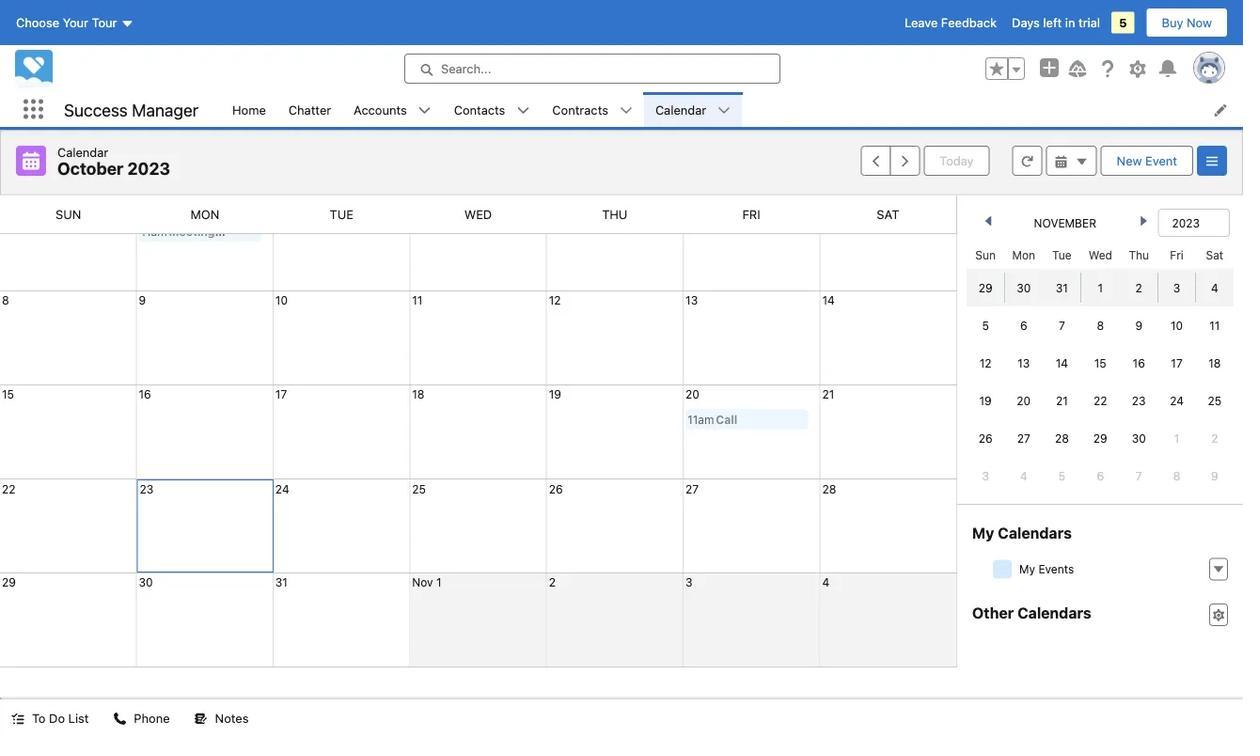 Task type: locate. For each thing, give the bounding box(es) containing it.
0 horizontal spatial 30
[[139, 576, 153, 589]]

1 horizontal spatial 11am
[[688, 413, 714, 426]]

17
[[1172, 357, 1183, 370], [275, 388, 287, 401]]

0 vertical spatial 27
[[1018, 432, 1031, 445]]

text default image for contracts
[[620, 104, 633, 117]]

26
[[979, 432, 993, 445], [549, 483, 563, 496]]

1 horizontal spatial wed
[[1089, 248, 1113, 262]]

my for my events
[[1020, 563, 1036, 576]]

0 vertical spatial sat
[[877, 207, 900, 222]]

11am left 'meeting'
[[141, 225, 167, 238]]

grid containing sun
[[967, 241, 1234, 495]]

contracts list item
[[541, 92, 644, 127]]

0 vertical spatial 26
[[979, 432, 993, 445]]

home
[[232, 103, 266, 117]]

1 vertical spatial 10
[[1171, 319, 1184, 332]]

0 horizontal spatial 24
[[275, 483, 289, 496]]

text default image inside accounts list item
[[418, 104, 432, 117]]

11am left call link
[[688, 413, 714, 426]]

1 horizontal spatial sat
[[1207, 248, 1224, 262]]

15 button
[[2, 388, 14, 401]]

calendar inside list item
[[656, 103, 707, 117]]

0 horizontal spatial 8
[[2, 294, 9, 307]]

0 horizontal spatial 7
[[1059, 319, 1066, 332]]

20
[[686, 388, 700, 401], [1017, 394, 1031, 407]]

0 vertical spatial 3
[[1174, 281, 1181, 294]]

text default image inside to do list button
[[11, 713, 24, 726]]

9
[[139, 294, 146, 307], [1136, 319, 1143, 332], [1212, 469, 1219, 483]]

28 button
[[823, 483, 837, 496]]

calendar down success
[[57, 145, 108, 159]]

29
[[979, 281, 993, 294], [1094, 432, 1108, 445], [2, 576, 16, 589]]

group down days
[[986, 57, 1025, 80]]

1 vertical spatial 6
[[1097, 469, 1105, 483]]

18
[[1209, 357, 1221, 370], [412, 388, 425, 401]]

text default image
[[718, 104, 731, 117], [1055, 155, 1068, 168], [1076, 155, 1089, 168], [1213, 563, 1226, 576], [1213, 609, 1226, 622], [113, 713, 126, 726]]

0 horizontal spatial 27
[[686, 483, 699, 496]]

new event button
[[1101, 146, 1194, 176]]

text default image inside contracts list item
[[620, 104, 633, 117]]

1 horizontal spatial 3
[[982, 469, 990, 483]]

choose your tour button
[[15, 8, 135, 38]]

list
[[221, 92, 1244, 127]]

text default image right contacts
[[517, 104, 530, 117]]

26 button
[[549, 483, 563, 496]]

1 horizontal spatial 4
[[1021, 469, 1028, 483]]

23
[[1132, 394, 1146, 407], [140, 483, 154, 496]]

1 vertical spatial 9
[[1136, 319, 1143, 332]]

11am for 11am meeting
[[141, 225, 167, 238]]

group left the 'today'
[[861, 146, 920, 176]]

14
[[823, 294, 835, 307], [1056, 357, 1069, 370]]

1 vertical spatial calendar
[[57, 145, 108, 159]]

8
[[2, 294, 9, 307], [1097, 319, 1105, 332], [1174, 469, 1181, 483]]

0 vertical spatial 4
[[1212, 281, 1219, 294]]

6
[[1021, 319, 1028, 332], [1097, 469, 1105, 483]]

0 horizontal spatial fri
[[743, 207, 761, 222]]

calendar right contracts list item
[[656, 103, 707, 117]]

12 button
[[549, 294, 561, 307]]

15
[[1095, 357, 1107, 370], [2, 388, 14, 401]]

12
[[549, 294, 561, 307], [980, 357, 992, 370]]

my
[[973, 524, 995, 542], [1020, 563, 1036, 576]]

1 horizontal spatial 30
[[1017, 281, 1031, 294]]

1 vertical spatial mon
[[1013, 248, 1036, 262]]

mon up 'meeting'
[[191, 207, 220, 222]]

0 vertical spatial 10
[[275, 294, 288, 307]]

my calendars
[[973, 524, 1072, 542]]

text default image left the to
[[11, 713, 24, 726]]

8 button
[[2, 294, 9, 307]]

2 horizontal spatial 8
[[1174, 469, 1181, 483]]

1 horizontal spatial 7
[[1136, 469, 1143, 483]]

0 horizontal spatial 25
[[412, 483, 426, 496]]

my right hide items image
[[1020, 563, 1036, 576]]

grid
[[967, 241, 1234, 495]]

27 button
[[686, 483, 699, 496]]

0 horizontal spatial 11am
[[141, 225, 167, 238]]

search... button
[[405, 54, 781, 84]]

1 vertical spatial sun
[[976, 248, 996, 262]]

to do list button
[[0, 700, 100, 738]]

2023
[[127, 159, 170, 179]]

2
[[1136, 281, 1143, 294], [1212, 432, 1219, 445], [549, 576, 556, 589]]

calendars up my events
[[998, 524, 1072, 542]]

my for my calendars
[[973, 524, 995, 542]]

0 vertical spatial 8
[[2, 294, 9, 307]]

11
[[412, 294, 423, 307], [1210, 319, 1221, 332]]

text default image left notes
[[194, 713, 208, 726]]

1 horizontal spatial 28
[[1055, 432, 1069, 445]]

11am meeting
[[141, 225, 215, 238]]

calendar list item
[[644, 92, 742, 127]]

25
[[1208, 394, 1222, 407], [412, 483, 426, 496]]

0 vertical spatial 12
[[549, 294, 561, 307]]

0 horizontal spatial 14
[[823, 294, 835, 307]]

0 vertical spatial 29
[[979, 281, 993, 294]]

16
[[1133, 357, 1146, 370], [139, 388, 151, 401]]

tour
[[92, 16, 117, 30]]

2 vertical spatial 2
[[549, 576, 556, 589]]

3
[[1174, 281, 1181, 294], [982, 469, 990, 483], [686, 576, 693, 589]]

0 horizontal spatial 5
[[983, 319, 990, 332]]

today
[[940, 154, 974, 168]]

text default image right accounts
[[418, 104, 432, 117]]

2 vertical spatial 29
[[2, 576, 16, 589]]

0 horizontal spatial 15
[[2, 388, 14, 401]]

1 vertical spatial my
[[1020, 563, 1036, 576]]

sun
[[56, 207, 81, 222], [976, 248, 996, 262]]

notes
[[215, 712, 249, 726]]

fri
[[743, 207, 761, 222], [1171, 248, 1184, 262]]

0 horizontal spatial wed
[[464, 207, 492, 222]]

calendar inside calendar october 2023
[[57, 145, 108, 159]]

0 horizontal spatial mon
[[191, 207, 220, 222]]

mon
[[191, 207, 220, 222], [1013, 248, 1036, 262]]

27 inside grid
[[1018, 432, 1031, 445]]

11am call
[[688, 413, 738, 426]]

16 button
[[139, 388, 151, 401]]

22
[[1094, 394, 1108, 407], [2, 483, 16, 496]]

10 button
[[275, 294, 288, 307]]

your
[[63, 16, 88, 30]]

accounts
[[354, 103, 407, 117]]

31 down november
[[1056, 281, 1069, 294]]

2 vertical spatial 8
[[1174, 469, 1181, 483]]

text default image right contracts at the top left of page
[[620, 104, 633, 117]]

contacts list item
[[443, 92, 541, 127]]

1 horizontal spatial 18
[[1209, 357, 1221, 370]]

0 vertical spatial sun
[[56, 207, 81, 222]]

calendar link
[[644, 92, 718, 127]]

my up hide items image
[[973, 524, 995, 542]]

0 horizontal spatial 20
[[686, 388, 700, 401]]

buy now
[[1162, 16, 1213, 30]]

0 horizontal spatial 13
[[686, 294, 698, 307]]

text default image inside contacts list item
[[517, 104, 530, 117]]

14 button
[[823, 294, 835, 307]]

1 horizontal spatial 9
[[1136, 319, 1143, 332]]

2 horizontal spatial 30
[[1132, 432, 1147, 445]]

29 button
[[2, 576, 16, 589]]

1 horizontal spatial 25
[[1208, 394, 1222, 407]]

1 vertical spatial group
[[861, 146, 920, 176]]

0 horizontal spatial 23
[[140, 483, 154, 496]]

1 vertical spatial 23
[[140, 483, 154, 496]]

21
[[823, 388, 835, 401], [1056, 394, 1068, 407]]

call link
[[716, 413, 738, 426]]

19
[[549, 388, 562, 401], [980, 394, 992, 407]]

24
[[1170, 394, 1184, 407], [275, 483, 289, 496]]

text default image
[[418, 104, 432, 117], [517, 104, 530, 117], [620, 104, 633, 117], [11, 713, 24, 726], [194, 713, 208, 726]]

calendars down events
[[1018, 604, 1092, 622]]

accounts list item
[[343, 92, 443, 127]]

1 horizontal spatial 26
[[979, 432, 993, 445]]

0 horizontal spatial sun
[[56, 207, 81, 222]]

search...
[[441, 62, 491, 76]]

0 horizontal spatial 17
[[275, 388, 287, 401]]

1 vertical spatial 15
[[2, 388, 14, 401]]

wed
[[464, 207, 492, 222], [1089, 248, 1113, 262]]

1 vertical spatial 30
[[1132, 432, 1147, 445]]

1 horizontal spatial tue
[[1053, 248, 1072, 262]]

phone
[[134, 712, 170, 726]]

1 horizontal spatial 12
[[980, 357, 992, 370]]

1 horizontal spatial 5
[[1059, 469, 1066, 483]]

0 vertical spatial 11
[[412, 294, 423, 307]]

sat
[[877, 207, 900, 222], [1207, 248, 1224, 262]]

contracts
[[553, 103, 609, 117]]

22 button
[[2, 483, 16, 496]]

1 horizontal spatial 8
[[1097, 319, 1105, 332]]

1 horizontal spatial sun
[[976, 248, 996, 262]]

30 button
[[139, 576, 153, 589]]

thu
[[602, 207, 628, 222], [1129, 248, 1150, 262]]

18 button
[[412, 388, 425, 401]]

buy
[[1162, 16, 1184, 30]]

1 horizontal spatial 10
[[1171, 319, 1184, 332]]

2 horizontal spatial 29
[[1094, 432, 1108, 445]]

5 for days left in trial
[[1119, 16, 1128, 30]]

2 horizontal spatial 5
[[1119, 16, 1128, 30]]

mon down november
[[1013, 248, 1036, 262]]

events
[[1039, 563, 1074, 576]]

feedback
[[942, 16, 997, 30]]

0 vertical spatial 6
[[1021, 319, 1028, 332]]

1 vertical spatial 18
[[412, 388, 425, 401]]

11 button
[[412, 294, 423, 307]]

31 down 24 button
[[275, 576, 288, 589]]

0 horizontal spatial 2
[[549, 576, 556, 589]]

text default image inside "phone" button
[[113, 713, 126, 726]]

1 horizontal spatial my
[[1020, 563, 1036, 576]]

20 button
[[686, 388, 700, 401]]

0 horizontal spatial 9
[[139, 294, 146, 307]]

5
[[1119, 16, 1128, 30], [983, 319, 990, 332], [1059, 469, 1066, 483]]

1 horizontal spatial 31
[[1056, 281, 1069, 294]]

1 horizontal spatial 1
[[1098, 281, 1104, 294]]

group
[[986, 57, 1025, 80], [861, 146, 920, 176]]

24 button
[[275, 483, 289, 496]]

2 vertical spatial 5
[[1059, 469, 1066, 483]]



Task type: vqa. For each thing, say whether or not it's contained in the screenshot.


Task type: describe. For each thing, give the bounding box(es) containing it.
0 vertical spatial 31
[[1056, 281, 1069, 294]]

2 horizontal spatial 3
[[1174, 281, 1181, 294]]

do
[[49, 712, 65, 726]]

0 vertical spatial wed
[[464, 207, 492, 222]]

calendar october 2023
[[57, 145, 170, 179]]

0 horizontal spatial 26
[[549, 483, 563, 496]]

24 inside grid
[[1170, 394, 1184, 407]]

1 vertical spatial 8
[[1097, 319, 1105, 332]]

text default image inside calendar list item
[[718, 104, 731, 117]]

1 vertical spatial wed
[[1089, 248, 1113, 262]]

november
[[1034, 216, 1097, 230]]

0 vertical spatial 14
[[823, 294, 835, 307]]

success manager
[[64, 99, 199, 120]]

contracts link
[[541, 92, 620, 127]]

days
[[1012, 16, 1040, 30]]

1 horizontal spatial thu
[[1129, 248, 1150, 262]]

meeting link
[[169, 225, 215, 238]]

1 horizontal spatial 29
[[979, 281, 993, 294]]

calendars for my calendars
[[998, 524, 1072, 542]]

1 horizontal spatial 11
[[1210, 319, 1221, 332]]

25 button
[[412, 483, 426, 496]]

1 vertical spatial 24
[[275, 483, 289, 496]]

nov 1 button
[[412, 576, 442, 589]]

1 horizontal spatial 22
[[1094, 394, 1108, 407]]

3 button
[[686, 576, 693, 589]]

calendar for calendar october 2023
[[57, 145, 108, 159]]

today button
[[924, 146, 990, 176]]

1 horizontal spatial 14
[[1056, 357, 1069, 370]]

new
[[1117, 154, 1143, 168]]

0 horizontal spatial 19
[[549, 388, 562, 401]]

manager
[[132, 99, 199, 120]]

in
[[1066, 16, 1076, 30]]

0 vertical spatial tue
[[330, 207, 354, 222]]

0 vertical spatial 2
[[1136, 281, 1143, 294]]

11am for 11am call
[[688, 413, 714, 426]]

1 vertical spatial 2
[[1212, 432, 1219, 445]]

1 horizontal spatial 15
[[1095, 357, 1107, 370]]

nov 1
[[412, 576, 442, 589]]

choose
[[16, 16, 59, 30]]

text default image inside notes button
[[194, 713, 208, 726]]

17 button
[[275, 388, 287, 401]]

0 vertical spatial 30
[[1017, 281, 1031, 294]]

23 button
[[140, 483, 154, 496]]

chatter link
[[277, 92, 343, 127]]

trial
[[1079, 16, 1101, 30]]

2 horizontal spatial 9
[[1212, 469, 1219, 483]]

2 horizontal spatial 4
[[1212, 281, 1219, 294]]

1 horizontal spatial 19
[[980, 394, 992, 407]]

success
[[64, 99, 128, 120]]

to do list
[[32, 712, 89, 726]]

0 vertical spatial 7
[[1059, 319, 1066, 332]]

hide items image
[[993, 560, 1012, 579]]

1 horizontal spatial fri
[[1171, 248, 1184, 262]]

0 horizontal spatial 28
[[823, 483, 837, 496]]

other calendars
[[973, 604, 1092, 622]]

event
[[1146, 154, 1178, 168]]

calendar for calendar
[[656, 103, 707, 117]]

to
[[32, 712, 46, 726]]

1 horizontal spatial mon
[[1013, 248, 1036, 262]]

0 horizontal spatial 22
[[2, 483, 16, 496]]

0 vertical spatial 9
[[139, 294, 146, 307]]

5 for 4
[[1059, 469, 1066, 483]]

9 button
[[139, 294, 146, 307]]

0 horizontal spatial 4
[[823, 576, 830, 589]]

1 horizontal spatial 13
[[1018, 357, 1030, 370]]

0 vertical spatial 25
[[1208, 394, 1222, 407]]

4 button
[[823, 576, 830, 589]]

1 vertical spatial 31
[[275, 576, 288, 589]]

choose your tour
[[16, 16, 117, 30]]

0 horizontal spatial 12
[[549, 294, 561, 307]]

1 vertical spatial 16
[[139, 388, 151, 401]]

list containing home
[[221, 92, 1244, 127]]

0 horizontal spatial 6
[[1021, 319, 1028, 332]]

0 vertical spatial 18
[[1209, 357, 1221, 370]]

phone button
[[102, 700, 181, 738]]

12 inside grid
[[980, 357, 992, 370]]

0 vertical spatial 13
[[686, 294, 698, 307]]

1 vertical spatial 7
[[1136, 469, 1143, 483]]

0 horizontal spatial 29
[[2, 576, 16, 589]]

21 button
[[823, 388, 835, 401]]

1 vertical spatial 27
[[686, 483, 699, 496]]

leave feedback link
[[905, 16, 997, 30]]

1 vertical spatial sat
[[1207, 248, 1224, 262]]

2 vertical spatial 30
[[139, 576, 153, 589]]

chatter
[[289, 103, 331, 117]]

now
[[1187, 16, 1213, 30]]

1 horizontal spatial 21
[[1056, 394, 1068, 407]]

0 horizontal spatial 10
[[275, 294, 288, 307]]

text default image for accounts
[[418, 104, 432, 117]]

list
[[68, 712, 89, 726]]

1 horizontal spatial 20
[[1017, 394, 1031, 407]]

new event
[[1117, 154, 1178, 168]]

october
[[57, 159, 124, 179]]

0 horizontal spatial thu
[[602, 207, 628, 222]]

calendars for other calendars
[[1018, 604, 1092, 622]]

call
[[716, 413, 738, 426]]

0 horizontal spatial 11
[[412, 294, 423, 307]]

leave
[[905, 16, 938, 30]]

0 horizontal spatial 1
[[436, 576, 442, 589]]

text default image for contacts
[[517, 104, 530, 117]]

my events
[[1020, 563, 1074, 576]]

days left in trial
[[1012, 16, 1101, 30]]

0 horizontal spatial 3
[[686, 576, 693, 589]]

buy now button
[[1146, 8, 1229, 38]]

meeting
[[169, 225, 215, 238]]

2 button
[[549, 576, 556, 589]]

2 horizontal spatial 1
[[1175, 432, 1180, 445]]

1 vertical spatial 25
[[412, 483, 426, 496]]

0 horizontal spatial sat
[[877, 207, 900, 222]]

1 vertical spatial 5
[[983, 319, 990, 332]]

0 vertical spatial 17
[[1172, 357, 1183, 370]]

0 vertical spatial 1
[[1098, 281, 1104, 294]]

leave feedback
[[905, 16, 997, 30]]

13 button
[[686, 294, 698, 307]]

0 vertical spatial 28
[[1055, 432, 1069, 445]]

31 button
[[275, 576, 288, 589]]

0 vertical spatial 23
[[1132, 394, 1146, 407]]

1 vertical spatial 29
[[1094, 432, 1108, 445]]

left
[[1044, 16, 1062, 30]]

home link
[[221, 92, 277, 127]]

nov
[[412, 576, 433, 589]]

0 vertical spatial group
[[986, 57, 1025, 80]]

notes button
[[183, 700, 260, 738]]

19 button
[[549, 388, 562, 401]]

contacts
[[454, 103, 506, 117]]

contacts link
[[443, 92, 517, 127]]

accounts link
[[343, 92, 418, 127]]

1 vertical spatial tue
[[1053, 248, 1072, 262]]

0 horizontal spatial 18
[[412, 388, 425, 401]]

0 horizontal spatial 21
[[823, 388, 835, 401]]

other
[[973, 604, 1014, 622]]

0 vertical spatial 16
[[1133, 357, 1146, 370]]



